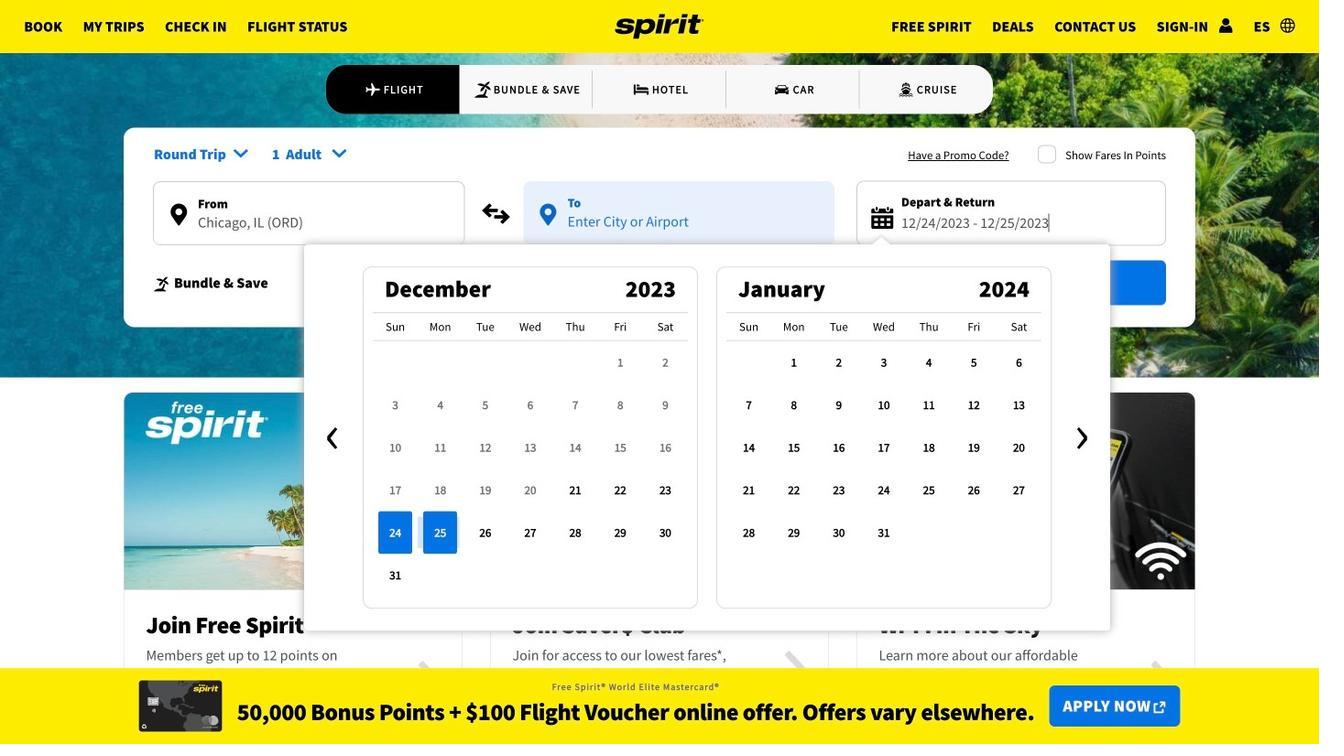 Task type: locate. For each thing, give the bounding box(es) containing it.
0 horizontal spatial grid
[[373, 313, 688, 597]]

external links may not meet accessibility requirements. image
[[1154, 702, 1166, 714]]

10 weekday element from the left
[[817, 313, 862, 341]]

dates field
[[902, 212, 1151, 235]]

calendar image
[[871, 207, 893, 229]]

free_spirit_image image
[[124, 383, 462, 600]]

Enter City or Airport text field
[[154, 213, 464, 245]]

1 horizontal spatial grid
[[727, 313, 1042, 554]]

hotel icon image
[[632, 80, 650, 99]]

cell
[[727, 341, 772, 384], [373, 512, 418, 554], [418, 512, 463, 554], [418, 554, 463, 597], [463, 554, 508, 597]]

11 weekday element from the left
[[862, 313, 907, 341]]

user image
[[1219, 18, 1233, 33]]

13 weekday element from the left
[[952, 313, 997, 341]]

5 weekday element from the left
[[553, 313, 598, 341]]

7 weekday element from the left
[[643, 313, 688, 341]]

logo image
[[615, 0, 704, 53]]

14 weekday element from the left
[[997, 313, 1042, 341]]

weekday element
[[373, 313, 418, 341], [418, 313, 463, 341], [463, 313, 508, 341], [508, 313, 553, 341], [553, 313, 598, 341], [598, 313, 643, 341], [643, 313, 688, 341], [727, 313, 772, 341], [772, 313, 817, 341], [817, 313, 862, 341], [862, 313, 907, 341], [907, 313, 952, 341], [952, 313, 997, 341], [997, 313, 1042, 341]]

1 weekday element from the left
[[373, 313, 418, 341]]

6 weekday element from the left
[[598, 313, 643, 341]]

3 weekday element from the left
[[463, 313, 508, 341]]

2 weekday element from the left
[[418, 313, 463, 341]]

1 grid from the left
[[373, 313, 688, 597]]

grid
[[373, 313, 688, 597], [727, 313, 1042, 554]]

flight icon image
[[364, 80, 381, 99]]



Task type: vqa. For each thing, say whether or not it's contained in the screenshot.
Enter City or Airport Text Field to the left
no



Task type: describe. For each thing, give the bounding box(es) containing it.
world elite image
[[139, 681, 222, 733]]

car icon image
[[773, 80, 791, 99]]

map marker alt image
[[540, 204, 556, 226]]

wifi image image
[[857, 383, 1195, 600]]

Enter City or Airport text field
[[524, 213, 835, 244]]

9 weekday element from the left
[[772, 313, 817, 341]]

cruise icon image
[[897, 80, 915, 99]]

8 weekday element from the left
[[727, 313, 772, 341]]

swap airports image
[[481, 199, 511, 228]]

2 grid from the left
[[727, 313, 1042, 554]]

map marker alt image
[[171, 204, 187, 226]]

4 weekday element from the left
[[508, 313, 553, 341]]

12 weekday element from the left
[[907, 313, 952, 341]]

savers_club_image image
[[491, 383, 828, 600]]

bundle and save icon image
[[153, 276, 171, 293]]

vacation icon image
[[474, 80, 492, 99]]

global image
[[1281, 18, 1295, 33]]



